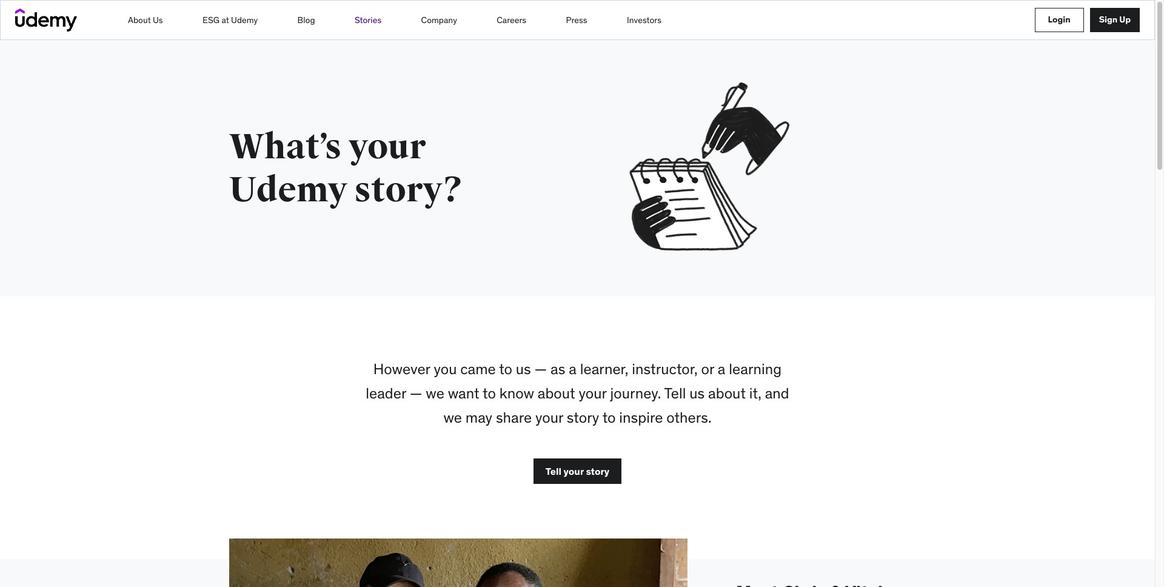 Task type: vqa. For each thing, say whether or not it's contained in the screenshot.
Opinions
no



Task type: locate. For each thing, give the bounding box(es) containing it.
0 vertical spatial tell
[[665, 384, 686, 403]]

what's your udemy story?
[[229, 125, 464, 211]]

you
[[434, 360, 457, 379]]

to
[[499, 360, 513, 379], [483, 384, 496, 403], [603, 408, 616, 427]]

— left as in the bottom of the page
[[535, 360, 547, 379]]

us
[[516, 360, 531, 379], [690, 384, 705, 403]]

1 about from the left
[[538, 384, 576, 403]]

however
[[374, 360, 431, 379]]

0 horizontal spatial to
[[483, 384, 496, 403]]

udemy
[[231, 15, 258, 25], [229, 168, 348, 211]]

1 horizontal spatial a
[[718, 360, 726, 379]]

1 horizontal spatial us
[[690, 384, 705, 403]]

2 horizontal spatial to
[[603, 408, 616, 427]]

tell
[[665, 384, 686, 403], [546, 465, 562, 477]]

we left may
[[444, 408, 462, 427]]

to left inspire on the bottom of page
[[603, 408, 616, 427]]

learning
[[729, 360, 782, 379]]

however you came to us — as a learner, instructor, or a learning leader — we want to know about your journey. tell us about it, and we may share your story to inspire others.
[[366, 360, 790, 427]]

it,
[[750, 384, 762, 403]]

0 vertical spatial story
[[567, 408, 600, 427]]

1 vertical spatial tell
[[546, 465, 562, 477]]

inspire
[[620, 408, 663, 427]]

investors
[[627, 15, 662, 25]]

a
[[569, 360, 577, 379], [718, 360, 726, 379]]

stories
[[355, 15, 382, 25]]

0 vertical spatial to
[[499, 360, 513, 379]]

— down however
[[410, 384, 423, 403]]

—
[[535, 360, 547, 379], [410, 384, 423, 403]]

instructor,
[[632, 360, 698, 379]]

0 horizontal spatial us
[[516, 360, 531, 379]]

0 vertical spatial —
[[535, 360, 547, 379]]

1 horizontal spatial tell
[[665, 384, 686, 403]]

story
[[567, 408, 600, 427], [586, 465, 610, 477]]

us up others. at right bottom
[[690, 384, 705, 403]]

your
[[349, 125, 426, 168], [579, 384, 607, 403], [536, 408, 564, 427], [564, 465, 584, 477]]

tell inside however you came to us — as a learner, instructor, or a learning leader — we want to know about your journey. tell us about it, and we may share your story to inspire others.
[[665, 384, 686, 403]]

us up the know
[[516, 360, 531, 379]]

about
[[538, 384, 576, 403], [709, 384, 746, 403]]

1 vertical spatial story
[[586, 465, 610, 477]]

to up the know
[[499, 360, 513, 379]]

2 about from the left
[[709, 384, 746, 403]]

we down "you"
[[426, 384, 445, 403]]

we
[[426, 384, 445, 403], [444, 408, 462, 427]]

udemy for esg
[[231, 15, 258, 25]]

0 vertical spatial udemy
[[231, 15, 258, 25]]

1 horizontal spatial about
[[709, 384, 746, 403]]

your inside what's your udemy story?
[[349, 125, 426, 168]]

about left it,
[[709, 384, 746, 403]]

others.
[[667, 408, 712, 427]]

know
[[500, 384, 534, 403]]

0 horizontal spatial a
[[569, 360, 577, 379]]

about down as in the bottom of the page
[[538, 384, 576, 403]]

1 horizontal spatial —
[[535, 360, 547, 379]]

tell your story
[[546, 465, 610, 477]]

a right as in the bottom of the page
[[569, 360, 577, 379]]

2 a from the left
[[718, 360, 726, 379]]

0 vertical spatial us
[[516, 360, 531, 379]]

story?
[[354, 168, 464, 211]]

came
[[461, 360, 496, 379]]

as
[[551, 360, 566, 379]]

udemy inside what's your udemy story?
[[229, 168, 348, 211]]

login link
[[1035, 8, 1085, 32]]

1 vertical spatial —
[[410, 384, 423, 403]]

press
[[566, 15, 588, 25]]

story inside however you came to us — as a learner, instructor, or a learning leader — we want to know about your journey. tell us about it, and we may share your story to inspire others.
[[567, 408, 600, 427]]

about us
[[128, 15, 163, 25]]

0 horizontal spatial about
[[538, 384, 576, 403]]

to right want
[[483, 384, 496, 403]]

what's
[[229, 125, 342, 168]]

0 horizontal spatial tell
[[546, 465, 562, 477]]

want
[[448, 384, 480, 403]]

at
[[222, 15, 229, 25]]

a right or
[[718, 360, 726, 379]]

1 vertical spatial udemy
[[229, 168, 348, 211]]



Task type: describe. For each thing, give the bounding box(es) containing it.
careers link
[[496, 8, 527, 32]]

company
[[421, 15, 457, 25]]

us
[[153, 15, 163, 25]]

press link
[[566, 8, 588, 32]]

esg at udemy
[[203, 15, 258, 25]]

esg at udemy link
[[202, 8, 259, 32]]

esg
[[203, 15, 220, 25]]

share
[[496, 408, 532, 427]]

1 a from the left
[[569, 360, 577, 379]]

blog
[[298, 15, 315, 25]]

and
[[765, 384, 790, 403]]

0 horizontal spatial —
[[410, 384, 423, 403]]

udemy for what's
[[229, 168, 348, 211]]

leader
[[366, 384, 406, 403]]

0 vertical spatial we
[[426, 384, 445, 403]]

1 vertical spatial we
[[444, 408, 462, 427]]

may
[[466, 408, 493, 427]]

2 vertical spatial to
[[603, 408, 616, 427]]

or
[[702, 360, 715, 379]]

udemy image
[[15, 8, 77, 32]]

company link
[[421, 8, 458, 32]]

sign up
[[1100, 14, 1131, 25]]

sign up link
[[1091, 8, 1141, 32]]

login
[[1049, 14, 1071, 25]]

stories link
[[354, 8, 382, 32]]

1 vertical spatial to
[[483, 384, 496, 403]]

1 horizontal spatial to
[[499, 360, 513, 379]]

journey.
[[611, 384, 662, 403]]

tell your story link
[[534, 459, 622, 484]]

up
[[1120, 14, 1131, 25]]

sign
[[1100, 14, 1118, 25]]

blog link
[[297, 8, 316, 32]]

learner,
[[580, 360, 629, 379]]

1 vertical spatial us
[[690, 384, 705, 403]]

careers
[[497, 15, 527, 25]]

about
[[128, 15, 151, 25]]

investors link
[[627, 8, 663, 32]]

about us link
[[127, 8, 164, 32]]



